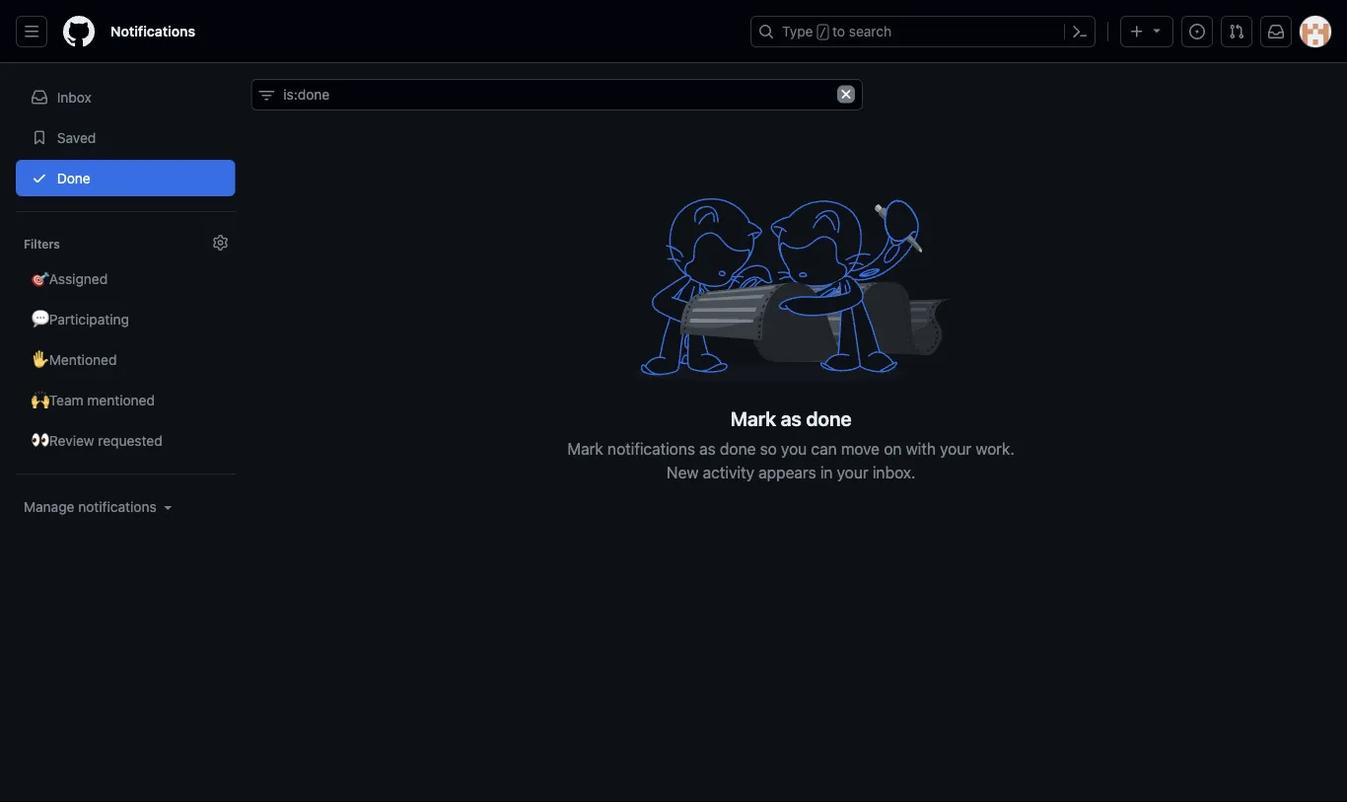 Task type: describe. For each thing, give the bounding box(es) containing it.
💬 participating link
[[16, 301, 235, 337]]

appears
[[759, 463, 817, 482]]

can
[[811, 440, 837, 458]]

filters
[[24, 237, 60, 251]]

in
[[821, 463, 833, 482]]

1 horizontal spatial your
[[940, 440, 972, 458]]

Filter notifications text field
[[251, 79, 863, 111]]

mark as done image
[[629, 189, 954, 390]]

work.
[[976, 440, 1015, 458]]

done
[[53, 170, 91, 186]]

mentioned
[[49, 351, 117, 368]]

1 vertical spatial done
[[720, 440, 756, 458]]

bookmark image
[[32, 130, 47, 146]]

inbox link
[[16, 79, 235, 115]]

manage notifications
[[24, 499, 157, 515]]

inbox image
[[32, 89, 47, 105]]

mentioned
[[87, 392, 155, 408]]

plus image
[[1130, 24, 1145, 39]]

🙌 team mentioned
[[32, 392, 155, 408]]

manage
[[24, 499, 74, 515]]

notifications inside mark as done mark notifications as done so you can move on with your work. new activity appears in your inbox.
[[608, 440, 696, 458]]

notifications image
[[1269, 24, 1285, 39]]

new
[[667, 463, 699, 482]]

mark as done mark notifications as done so you can move on with your work. new activity appears in your inbox.
[[568, 407, 1015, 482]]

type / to search
[[782, 23, 892, 39]]

check image
[[32, 170, 47, 186]]

so
[[760, 440, 777, 458]]

1 vertical spatial as
[[700, 440, 716, 458]]

✋ mentioned link
[[16, 341, 235, 378]]

move
[[841, 440, 880, 458]]

with
[[906, 440, 936, 458]]

manage notifications button
[[24, 497, 176, 517]]

customize filters image
[[212, 235, 228, 251]]

review
[[49, 432, 94, 448]]

git pull request image
[[1229, 24, 1245, 39]]

team
[[49, 392, 83, 408]]

command palette image
[[1072, 24, 1088, 39]]

inbox.
[[873, 463, 916, 482]]

clear filters image
[[837, 85, 855, 103]]

participating
[[49, 311, 129, 327]]

notifications link
[[103, 16, 203, 47]]



Task type: vqa. For each thing, say whether or not it's contained in the screenshot.
dot fill icon
no



Task type: locate. For each thing, give the bounding box(es) containing it.
done
[[807, 407, 852, 430], [720, 440, 756, 458]]

assigned
[[49, 270, 108, 287]]

triangle down image right plus image at the top right
[[1149, 22, 1165, 38]]

notifications up new at the bottom of the page
[[608, 440, 696, 458]]

as up you
[[781, 407, 802, 430]]

✋ mentioned
[[32, 351, 117, 368]]

notifications
[[608, 440, 696, 458], [78, 499, 157, 515]]

your down move
[[837, 463, 869, 482]]

0 horizontal spatial done
[[720, 440, 756, 458]]

on
[[884, 440, 902, 458]]

1 vertical spatial your
[[837, 463, 869, 482]]

type
[[782, 23, 814, 39]]

1 horizontal spatial triangle down image
[[1149, 22, 1165, 38]]

triangle down image down requested
[[161, 499, 176, 515]]

1 vertical spatial triangle down image
[[161, 499, 176, 515]]

as
[[781, 407, 802, 430], [700, 440, 716, 458]]

0 horizontal spatial your
[[837, 463, 869, 482]]

saved link
[[16, 119, 235, 156]]

triangle down image
[[1149, 22, 1165, 38], [161, 499, 176, 515]]

0 horizontal spatial mark
[[568, 440, 604, 458]]

triangle down image inside manage notifications popup button
[[161, 499, 176, 515]]

👀
[[32, 432, 45, 448]]

mark
[[731, 407, 777, 430], [568, 440, 604, 458]]

✋
[[32, 351, 45, 368]]

0 vertical spatial notifications
[[608, 440, 696, 458]]

you
[[781, 440, 807, 458]]

your right the with
[[940, 440, 972, 458]]

💬
[[32, 311, 45, 327]]

inbox
[[57, 89, 92, 105]]

👀 review requested
[[32, 432, 162, 448]]

0 vertical spatial mark
[[731, 407, 777, 430]]

notifications element
[[16, 63, 235, 565]]

🙌 team mentioned link
[[16, 382, 235, 418]]

done link
[[16, 160, 235, 196]]

0 horizontal spatial notifications
[[78, 499, 157, 515]]

notifications inside popup button
[[78, 499, 157, 515]]

as up activity
[[700, 440, 716, 458]]

search
[[849, 23, 892, 39]]

homepage image
[[63, 16, 95, 47]]

0 vertical spatial as
[[781, 407, 802, 430]]

1 horizontal spatial notifications
[[608, 440, 696, 458]]

notifications
[[111, 23, 195, 39]]

None search field
[[251, 79, 863, 111]]

0 vertical spatial done
[[807, 407, 852, 430]]

activity
[[703, 463, 755, 482]]

👀 review requested link
[[16, 422, 235, 459]]

to
[[833, 23, 846, 39]]

🎯 assigned
[[32, 270, 108, 287]]

1 vertical spatial notifications
[[78, 499, 157, 515]]

1 horizontal spatial as
[[781, 407, 802, 430]]

filter image
[[259, 88, 275, 104]]

0 horizontal spatial triangle down image
[[161, 499, 176, 515]]

1 horizontal spatial mark
[[731, 407, 777, 430]]

0 vertical spatial your
[[940, 440, 972, 458]]

💬 participating
[[32, 311, 129, 327]]

done up activity
[[720, 440, 756, 458]]

1 horizontal spatial done
[[807, 407, 852, 430]]

🎯
[[32, 270, 45, 287]]

0 horizontal spatial as
[[700, 440, 716, 458]]

requested
[[98, 432, 162, 448]]

issue opened image
[[1190, 24, 1206, 39]]

your
[[940, 440, 972, 458], [837, 463, 869, 482]]

done up the can on the right bottom
[[807, 407, 852, 430]]

saved
[[53, 129, 96, 146]]

1 vertical spatial mark
[[568, 440, 604, 458]]

0 vertical spatial triangle down image
[[1149, 22, 1165, 38]]

/
[[820, 26, 827, 39]]

notifications down 👀 review requested link
[[78, 499, 157, 515]]

🎯 assigned link
[[16, 260, 235, 297]]

🙌
[[32, 392, 45, 408]]



